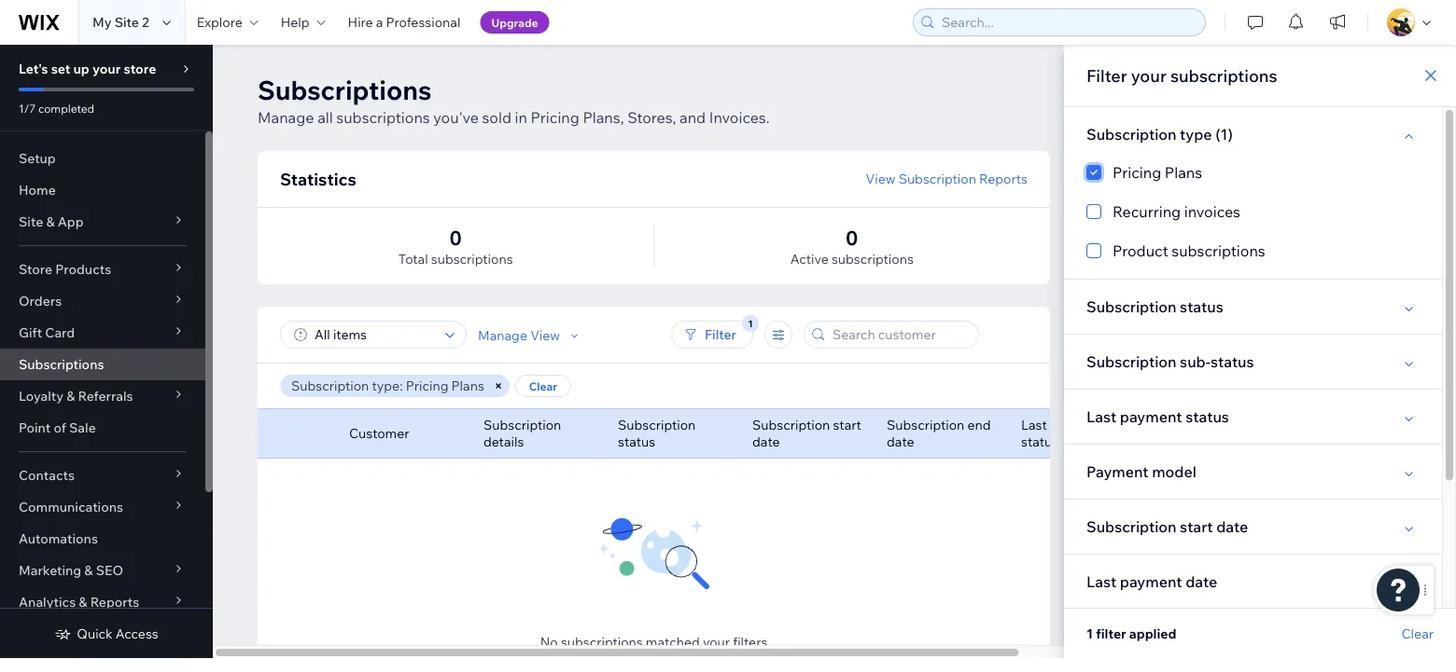 Task type: describe. For each thing, give the bounding box(es) containing it.
site & app button
[[0, 206, 205, 238]]

setup
[[19, 150, 56, 167]]

sale
[[69, 420, 96, 436]]

loyalty
[[19, 388, 63, 405]]

0 horizontal spatial start
[[833, 417, 861, 434]]

quick access
[[77, 626, 158, 643]]

setup link
[[0, 143, 205, 175]]

clear for clear button to the top
[[529, 379, 557, 393]]

subscriptions inside 0 active subscriptions
[[832, 251, 914, 267]]

1
[[1087, 626, 1093, 643]]

app
[[58, 214, 84, 230]]

manage inside popup button
[[478, 328, 527, 344]]

Search customer field
[[827, 322, 973, 348]]

communications
[[19, 499, 123, 516]]

point of sale link
[[0, 413, 205, 444]]

reports for analytics & reports
[[90, 595, 139, 611]]

let's set up your store
[[19, 61, 156, 77]]

matched
[[646, 635, 700, 651]]

explore
[[197, 14, 242, 30]]

type for (1)
[[1180, 125, 1212, 144]]

subscription type (1)
[[1087, 125, 1233, 144]]

payment
[[1087, 463, 1149, 482]]

subscriptions manage all subscriptions you've sold in pricing plans, stores, and invoices.
[[258, 73, 770, 127]]

subscriptions for subscriptions
[[19, 357, 104, 373]]

sold
[[482, 108, 512, 127]]

payment up the payment model
[[1120, 408, 1182, 427]]

sub-
[[1180, 353, 1211, 372]]

sidebar element
[[0, 45, 213, 660]]

gift card button
[[0, 317, 205, 349]]

no subscriptions matched your filters
[[540, 635, 768, 651]]

plans inside option
[[1165, 163, 1202, 182]]

end
[[968, 417, 991, 434]]

last up filter at the right
[[1087, 573, 1117, 592]]

professional
[[386, 14, 461, 30]]

all
[[318, 108, 333, 127]]

reports for view subscription reports
[[979, 171, 1028, 187]]

invoices.
[[709, 108, 770, 127]]

card
[[45, 325, 75, 341]]

automations link
[[0, 524, 205, 555]]

analytics & reports button
[[0, 587, 205, 619]]

filter button
[[671, 321, 753, 349]]

1 filter applied
[[1087, 626, 1177, 643]]

orders
[[19, 293, 62, 309]]

1/7
[[19, 101, 36, 115]]

1 horizontal spatial site
[[114, 14, 139, 30]]

set
[[51, 61, 70, 77]]

gift card
[[19, 325, 75, 341]]

marketing & seo button
[[0, 555, 205, 587]]

stores,
[[627, 108, 676, 127]]

filter for filter your subscriptions
[[1087, 65, 1127, 86]]

last right end
[[1021, 417, 1047, 434]]

view subscription reports button
[[866, 171, 1028, 188]]

quick
[[77, 626, 113, 643]]

view subscription reports
[[866, 171, 1028, 187]]

(1)
[[1216, 125, 1233, 144]]

filter your subscriptions
[[1087, 65, 1278, 86]]

last payment status up payment
[[1021, 417, 1104, 450]]

subscriptions inside subscriptions manage all subscriptions you've sold in pricing plans, stores, and invoices.
[[336, 108, 430, 127]]

payment up payment
[[1050, 417, 1104, 434]]

seo
[[96, 563, 123, 579]]

2
[[142, 14, 149, 30]]

1 vertical spatial subscription start date
[[1087, 518, 1248, 537]]

home link
[[0, 175, 205, 206]]

product
[[1113, 242, 1168, 260]]

& for analytics
[[79, 595, 87, 611]]

1/7 completed
[[19, 101, 94, 115]]

orders button
[[0, 286, 205, 317]]

products
[[55, 261, 111, 278]]

Product subscriptions checkbox
[[1087, 240, 1420, 262]]

recurring invoices
[[1113, 203, 1241, 221]]

your for store
[[92, 61, 121, 77]]

recurring
[[1113, 203, 1181, 221]]

filter for filter
[[705, 327, 737, 343]]

access
[[116, 626, 158, 643]]

subscriptions link
[[0, 349, 205, 381]]

hire a professional
[[348, 14, 461, 30]]

total
[[398, 251, 428, 267]]

0 total subscriptions
[[398, 225, 513, 267]]

1 vertical spatial start
[[1180, 518, 1213, 537]]

& for marketing
[[84, 563, 93, 579]]

help
[[281, 14, 310, 30]]

pricing inside subscriptions manage all subscriptions you've sold in pricing plans, stores, and invoices.
[[531, 108, 580, 127]]

and
[[680, 108, 706, 127]]

let's
[[19, 61, 48, 77]]

:
[[400, 378, 403, 394]]

subscriptions right no
[[561, 635, 643, 651]]

automations
[[19, 531, 98, 547]]

your for filters
[[703, 635, 730, 651]]

last payment status down subscription sub-status at the bottom
[[1087, 408, 1229, 427]]

customer
[[349, 426, 409, 442]]

0 for 0 active subscriptions
[[846, 225, 858, 250]]

subscription details
[[484, 417, 561, 450]]

product subscriptions
[[1113, 242, 1266, 260]]

view inside popup button
[[530, 328, 560, 344]]

& for site
[[46, 214, 55, 230]]

hire a professional link
[[337, 0, 472, 45]]

help button
[[270, 0, 337, 45]]

subscription sub-status
[[1087, 353, 1254, 372]]

gift
[[19, 325, 42, 341]]

model
[[1152, 463, 1197, 482]]

1 horizontal spatial clear button
[[1402, 626, 1434, 643]]

subscriptions for subscriptions manage all subscriptions you've sold in pricing plans, stores, and invoices.
[[258, 73, 432, 106]]

details
[[484, 434, 524, 450]]



Task type: locate. For each thing, give the bounding box(es) containing it.
0 vertical spatial subscription start date
[[752, 417, 861, 450]]

referrals
[[78, 388, 133, 405]]

hire
[[348, 14, 373, 30]]

subscriptions up (1)
[[1170, 65, 1278, 86]]

date inside subscription end date
[[887, 434, 914, 450]]

& left app
[[46, 214, 55, 230]]

statistics
[[280, 168, 356, 189]]

site & app
[[19, 214, 84, 230]]

subscriptions down card
[[19, 357, 104, 373]]

1 vertical spatial filter
[[705, 327, 737, 343]]

0 vertical spatial clear
[[529, 379, 557, 393]]

0 vertical spatial type
[[1180, 125, 1212, 144]]

0 horizontal spatial site
[[19, 214, 43, 230]]

pricing plans
[[1113, 163, 1202, 182]]

0 horizontal spatial your
[[92, 61, 121, 77]]

clear button
[[515, 375, 571, 398], [1402, 626, 1434, 643]]

start down model
[[1180, 518, 1213, 537]]

start left subscription end date
[[833, 417, 861, 434]]

subscription type : pricing plans
[[291, 378, 484, 394]]

0 horizontal spatial pricing
[[406, 378, 448, 394]]

filter inside 'button'
[[705, 327, 737, 343]]

1 vertical spatial reports
[[90, 595, 139, 611]]

subscription start date
[[752, 417, 861, 450], [1087, 518, 1248, 537]]

start
[[833, 417, 861, 434], [1180, 518, 1213, 537]]

0 horizontal spatial subscription start date
[[752, 417, 861, 450]]

pricing right in
[[531, 108, 580, 127]]

site inside dropdown button
[[19, 214, 43, 230]]

reports
[[979, 171, 1028, 187], [90, 595, 139, 611]]

last payment date
[[1087, 573, 1217, 592]]

active
[[790, 251, 829, 267]]

1 horizontal spatial view
[[866, 171, 896, 187]]

0 vertical spatial manage
[[258, 108, 314, 127]]

0 horizontal spatial type
[[372, 378, 400, 394]]

subscription inside subscription end date
[[887, 417, 965, 434]]

2 vertical spatial pricing
[[406, 378, 448, 394]]

site down home
[[19, 214, 43, 230]]

filter
[[1096, 626, 1126, 643]]

1 vertical spatial subscriptions
[[19, 357, 104, 373]]

marketing & seo
[[19, 563, 123, 579]]

pricing
[[531, 108, 580, 127], [1113, 163, 1162, 182], [406, 378, 448, 394]]

contacts
[[19, 468, 75, 484]]

0 vertical spatial reports
[[979, 171, 1028, 187]]

store
[[19, 261, 52, 278]]

&
[[46, 214, 55, 230], [66, 388, 75, 405], [84, 563, 93, 579], [79, 595, 87, 611]]

0 inside the 0 total subscriptions
[[450, 225, 462, 250]]

1 horizontal spatial pricing
[[531, 108, 580, 127]]

Unsaved view field
[[309, 322, 440, 348]]

my
[[92, 14, 112, 30]]

1 horizontal spatial subscription start date
[[1087, 518, 1248, 537]]

0 horizontal spatial clear button
[[515, 375, 571, 398]]

0 vertical spatial subscriptions
[[258, 73, 432, 106]]

upgrade button
[[480, 11, 549, 34]]

1 vertical spatial clear
[[1402, 626, 1434, 643]]

1 horizontal spatial your
[[703, 635, 730, 651]]

0 horizontal spatial subscription status
[[618, 417, 696, 450]]

1 horizontal spatial manage
[[478, 328, 527, 344]]

1 horizontal spatial filter
[[1087, 65, 1127, 86]]

subscriptions inside the 0 total subscriptions
[[431, 251, 513, 267]]

1 horizontal spatial start
[[1180, 518, 1213, 537]]

in
[[515, 108, 527, 127]]

last
[[1087, 408, 1117, 427], [1021, 417, 1047, 434], [1087, 573, 1117, 592]]

store products
[[19, 261, 111, 278]]

1 horizontal spatial plans
[[1165, 163, 1202, 182]]

my site 2
[[92, 14, 149, 30]]

0 horizontal spatial 0
[[450, 225, 462, 250]]

invoices
[[1184, 203, 1241, 221]]

manage
[[258, 108, 314, 127], [478, 328, 527, 344]]

clear inside clear button
[[529, 379, 557, 393]]

2 horizontal spatial your
[[1131, 65, 1167, 86]]

store products button
[[0, 254, 205, 286]]

point of sale
[[19, 420, 96, 436]]

your left filters
[[703, 635, 730, 651]]

subscriptions inside product subscriptions checkbox
[[1172, 242, 1266, 260]]

Pricing Plans checkbox
[[1087, 161, 1420, 184]]

type up customer
[[372, 378, 400, 394]]

status inside subscription status
[[618, 434, 655, 450]]

filters
[[733, 635, 768, 651]]

2 horizontal spatial pricing
[[1113, 163, 1162, 182]]

0 vertical spatial pricing
[[531, 108, 580, 127]]

1 horizontal spatial reports
[[979, 171, 1028, 187]]

subscriptions inside subscriptions manage all subscriptions you've sold in pricing plans, stores, and invoices.
[[258, 73, 432, 106]]

& for loyalty
[[66, 388, 75, 405]]

1 vertical spatial view
[[530, 328, 560, 344]]

reports inside view subscription reports 'button'
[[979, 171, 1028, 187]]

1 vertical spatial site
[[19, 214, 43, 230]]

date
[[752, 434, 780, 450], [887, 434, 914, 450], [1216, 518, 1248, 537], [1186, 573, 1217, 592]]

0 inside 0 active subscriptions
[[846, 225, 858, 250]]

completed
[[38, 101, 94, 115]]

contacts button
[[0, 460, 205, 492]]

1 horizontal spatial subscription status
[[1087, 298, 1224, 316]]

subscriptions right total
[[431, 251, 513, 267]]

last up payment
[[1087, 408, 1117, 427]]

subscriptions up all
[[258, 73, 432, 106]]

subscriptions right the active
[[832, 251, 914, 267]]

view inside 'button'
[[866, 171, 896, 187]]

your inside 'sidebar' element
[[92, 61, 121, 77]]

type for :
[[372, 378, 400, 394]]

subscription status
[[1087, 298, 1224, 316], [618, 417, 696, 450]]

a
[[376, 14, 383, 30]]

1 horizontal spatial subscriptions
[[258, 73, 432, 106]]

0 horizontal spatial reports
[[90, 595, 139, 611]]

point
[[19, 420, 51, 436]]

0 vertical spatial view
[[866, 171, 896, 187]]

reports inside analytics & reports dropdown button
[[90, 595, 139, 611]]

subscription end date
[[887, 417, 991, 450]]

0 vertical spatial start
[[833, 417, 861, 434]]

& left seo
[[84, 563, 93, 579]]

subscriptions inside 'sidebar' element
[[19, 357, 104, 373]]

0 horizontal spatial manage
[[258, 108, 314, 127]]

your up subscription type (1)
[[1131, 65, 1167, 86]]

Search... field
[[936, 9, 1200, 35]]

subscriptions right all
[[336, 108, 430, 127]]

0 active subscriptions
[[790, 225, 914, 267]]

0 horizontal spatial view
[[530, 328, 560, 344]]

2 0 from the left
[[846, 225, 858, 250]]

site left 2 on the left top
[[114, 14, 139, 30]]

payment model
[[1087, 463, 1197, 482]]

0 horizontal spatial filter
[[705, 327, 737, 343]]

up
[[73, 61, 89, 77]]

1 horizontal spatial 0
[[846, 225, 858, 250]]

0 horizontal spatial plans
[[451, 378, 484, 394]]

applied
[[1129, 626, 1177, 643]]

of
[[54, 420, 66, 436]]

your right up
[[92, 61, 121, 77]]

subscription inside 'button'
[[899, 171, 976, 187]]

pricing right ":"
[[406, 378, 448, 394]]

your
[[92, 61, 121, 77], [1131, 65, 1167, 86], [703, 635, 730, 651]]

1 vertical spatial clear button
[[1402, 626, 1434, 643]]

0 vertical spatial subscription status
[[1087, 298, 1224, 316]]

0 vertical spatial clear button
[[515, 375, 571, 398]]

1 0 from the left
[[450, 225, 462, 250]]

manage view button
[[478, 328, 583, 344]]

clear for the right clear button
[[1402, 626, 1434, 643]]

plans
[[1165, 163, 1202, 182], [451, 378, 484, 394]]

1 horizontal spatial clear
[[1402, 626, 1434, 643]]

0 vertical spatial plans
[[1165, 163, 1202, 182]]

manage inside subscriptions manage all subscriptions you've sold in pricing plans, stores, and invoices.
[[258, 108, 314, 127]]

marketing
[[19, 563, 81, 579]]

1 vertical spatial type
[[372, 378, 400, 394]]

1 horizontal spatial type
[[1180, 125, 1212, 144]]

0 horizontal spatial subscriptions
[[19, 357, 104, 373]]

no
[[540, 635, 558, 651]]

filter
[[1087, 65, 1127, 86], [705, 327, 737, 343]]

pricing inside pricing plans option
[[1113, 163, 1162, 182]]

1 vertical spatial subscription status
[[618, 417, 696, 450]]

analytics & reports
[[19, 595, 139, 611]]

0 vertical spatial site
[[114, 14, 139, 30]]

loyalty & referrals
[[19, 388, 133, 405]]

Recurring invoices checkbox
[[1087, 201, 1420, 223]]

1 vertical spatial plans
[[451, 378, 484, 394]]

& right loyalty
[[66, 388, 75, 405]]

& up "quick"
[[79, 595, 87, 611]]

plans up 'recurring invoices'
[[1165, 163, 1202, 182]]

plans up details
[[451, 378, 484, 394]]

you've
[[433, 108, 479, 127]]

type left (1)
[[1180, 125, 1212, 144]]

pricing up recurring
[[1113, 163, 1162, 182]]

1 vertical spatial pricing
[[1113, 163, 1162, 182]]

upgrade
[[491, 15, 538, 29]]

1 vertical spatial manage
[[478, 328, 527, 344]]

manage view
[[478, 328, 560, 344]]

clear
[[529, 379, 557, 393], [1402, 626, 1434, 643]]

view
[[866, 171, 896, 187], [530, 328, 560, 344]]

0 horizontal spatial clear
[[529, 379, 557, 393]]

0 vertical spatial filter
[[1087, 65, 1127, 86]]

home
[[19, 182, 56, 198]]

communications button
[[0, 492, 205, 524]]

analytics
[[19, 595, 76, 611]]

plans,
[[583, 108, 624, 127]]

quick access button
[[54, 626, 158, 643]]

subscriptions down "invoices"
[[1172, 242, 1266, 260]]

0 for 0 total subscriptions
[[450, 225, 462, 250]]

payment up applied
[[1120, 573, 1182, 592]]

last payment status
[[1087, 408, 1229, 427], [1021, 417, 1104, 450]]



Task type: vqa. For each thing, say whether or not it's contained in the screenshot.
the "Payment model"
yes



